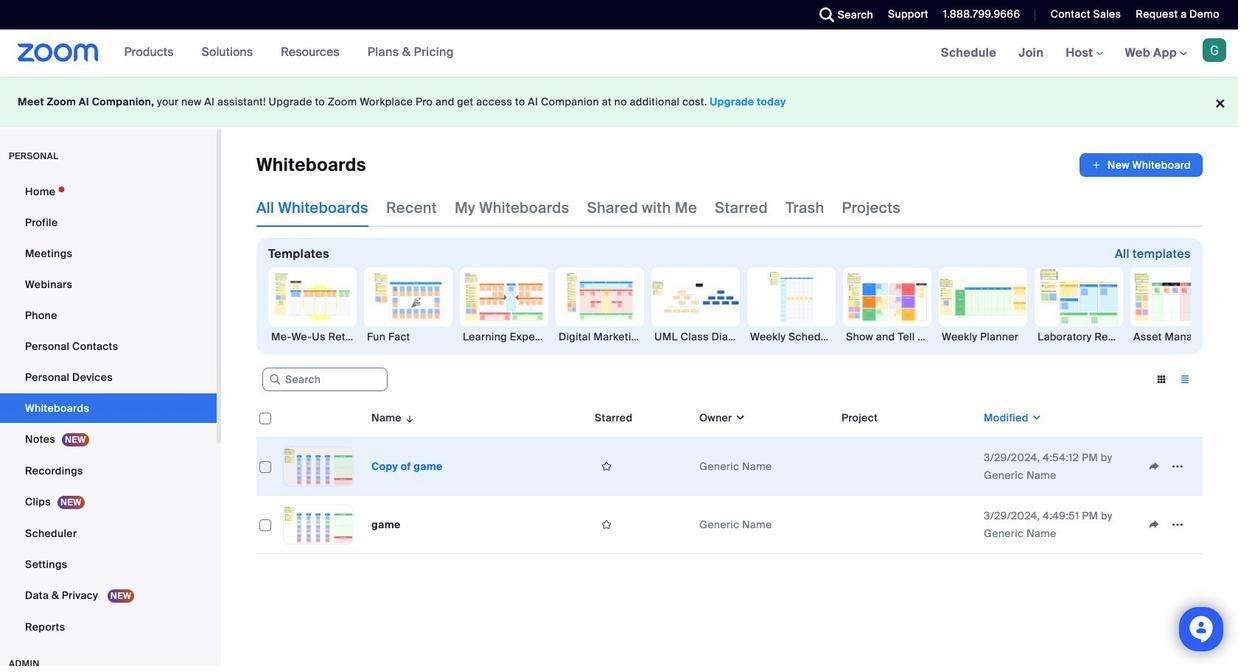 Task type: vqa. For each thing, say whether or not it's contained in the screenshot.
Share IMAGE associated with More options for Copy of game icon
yes



Task type: describe. For each thing, give the bounding box(es) containing it.
cell for share icon
[[836, 496, 978, 554]]

weekly planner element
[[939, 329, 1028, 344]]

uml class diagram element
[[652, 329, 740, 344]]

fun fact element
[[364, 329, 453, 344]]

game element
[[372, 518, 401, 531]]

down image
[[1029, 411, 1042, 425]]

product information navigation
[[113, 29, 465, 77]]

digital marketing canvas element
[[556, 329, 644, 344]]

zoom logo image
[[18, 43, 98, 62]]

weekly schedule element
[[747, 329, 836, 344]]

thumbnail of copy of game image
[[284, 447, 353, 486]]

tabs of all whiteboard page tab list
[[257, 189, 901, 227]]



Task type: locate. For each thing, give the bounding box(es) containing it.
personal menu menu
[[0, 177, 217, 643]]

share image
[[1143, 518, 1166, 531]]

copy of game element
[[372, 460, 443, 473]]

asset management element
[[1131, 329, 1219, 344]]

copy of game, modified at mar 29, 2024 by generic name, link image
[[283, 447, 354, 486]]

application
[[1080, 153, 1203, 177], [257, 399, 1203, 554], [595, 456, 688, 478], [1143, 456, 1197, 478], [595, 514, 688, 536], [1143, 514, 1197, 536]]

more options for game image
[[1166, 518, 1190, 531]]

1 cell from the top
[[836, 438, 978, 496]]

arrow down image
[[402, 409, 415, 427]]

share image
[[1143, 460, 1166, 473]]

add image
[[1092, 158, 1102, 172]]

cell for share image
[[836, 438, 978, 496]]

Search text field
[[262, 368, 388, 392]]

profile picture image
[[1203, 38, 1227, 62]]

banner
[[0, 29, 1238, 77]]

more options for copy of game image
[[1166, 460, 1190, 473]]

laboratory report element
[[1035, 329, 1123, 344]]

meetings navigation
[[930, 29, 1238, 77]]

show and tell with a twist element
[[843, 329, 932, 344]]

me-we-us retrospective element
[[268, 329, 357, 344]]

thumbnail of game image
[[284, 506, 353, 544]]

learning experience canvas element
[[460, 329, 548, 344]]

grid mode, not selected image
[[1150, 373, 1173, 386]]

cell
[[836, 438, 978, 496], [836, 496, 978, 554]]

2 cell from the top
[[836, 496, 978, 554]]

list mode, selected image
[[1173, 373, 1197, 386]]

footer
[[0, 77, 1238, 128]]



